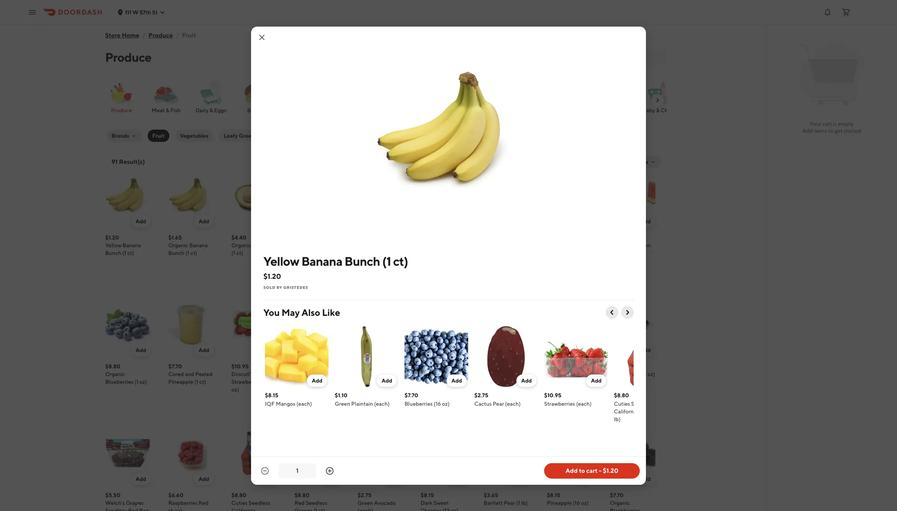 Task type: describe. For each thing, give the bounding box(es) containing it.
vegetables button
[[175, 130, 213, 142]]

cart inside button
[[587, 467, 598, 474]]

watermelon
[[621, 242, 651, 249]]

$4.40 honeycrisp apples (each)
[[484, 363, 518, 385]]

(1 inside $1.20 yellow banana bunch (1 ct)
[[122, 250, 126, 256]]

ct) inside $1.20 yellow banana bunch (1 ct)
[[127, 250, 134, 256]]

cherries
[[421, 508, 442, 511]]

0 vertical spatial $8.15 iqf mangos (each)
[[295, 363, 325, 385]]

leafy greens button
[[219, 130, 262, 142]]

0 horizontal spatial $7.70 blueberries (16 oz)
[[358, 363, 403, 377]]

lime
[[547, 371, 559, 377]]

$1.65
[[168, 235, 182, 241]]

$8.80 red seedless grapes (1 ct)
[[295, 492, 328, 511]]

0 vertical spatial produce
[[149, 32, 173, 39]]

baby & child link
[[639, 79, 678, 114]]

red inside $7.70 organic red raspberries (6 oz)
[[442, 371, 452, 377]]

(each) inside $1.40 lime (each)
[[560, 371, 576, 377]]

$6.60 for $6.60 raspberries red (6 oz)
[[168, 492, 184, 499]]

strawberries inside $10.95 strawberries (each)
[[544, 401, 575, 407]]

seedless for $8.80 red seedless grapes (1 ct)
[[306, 500, 328, 506]]

57th
[[140, 9, 151, 15]]

$8.80 for $8.80 red seedless grapes (1 ct)
[[295, 492, 310, 499]]

$3.65
[[484, 492, 498, 499]]

bakery image
[[242, 79, 270, 107]]

91 result(s)
[[112, 158, 145, 166]]

$8.15 inside yellow banana bunch (1 ct) 'dialog'
[[265, 392, 278, 398]]

leafy greens
[[224, 133, 257, 139]]

0 vertical spatial iqf
[[295, 371, 304, 377]]

$7.70 inside $7.70 cored and peeled pineapple (1 ct)
[[168, 363, 182, 370]]

lb) inside the $3.65 bartlett pear (1 lb)
[[521, 500, 528, 506]]

$1.10 green plaintain (each)
[[335, 392, 390, 407]]

avocado
[[374, 500, 396, 506]]

cactus
[[475, 401, 492, 407]]

w
[[133, 9, 138, 15]]

started
[[844, 128, 862, 134]]

raspberries inside $7.70 organic red raspberries (6 oz)
[[421, 379, 450, 385]]

(each) inside $2.75 cactus pear (each)
[[505, 401, 521, 407]]

Search Gristedes search field
[[517, 53, 661, 61]]

decrease quantity by 1 image
[[260, 466, 270, 476]]

items
[[814, 128, 828, 134]]

lb) inside green seedless grapes bag (1 lb)
[[329, 250, 336, 256]]

$1.20 inside $1.20 yellow banana bunch (1 ct)
[[105, 235, 119, 241]]

ct) inside $8.80 red seedless grapes (1 ct)
[[318, 508, 325, 511]]

result(s)
[[119, 158, 145, 166]]

baby & child
[[643, 107, 674, 113]]

0 items, open order cart image
[[842, 8, 851, 17]]

empty
[[838, 121, 854, 127]]

mangos inside yellow banana bunch (1 ct) 'dialog'
[[276, 401, 296, 407]]

cart inside your cart is empty add items to get started
[[823, 121, 832, 127]]

like
[[322, 307, 340, 318]]

candy link
[[460, 79, 499, 114]]

(3
[[672, 408, 677, 415]]

$1.10
[[335, 392, 348, 398]]

(6 inside "$6.60 blackberries (6 oz)"
[[642, 371, 647, 377]]

iqf inside yellow banana bunch (1 ct) 'dialog'
[[265, 401, 275, 407]]

(1 inside $8.80 organic blueberries (1 oz)
[[135, 379, 138, 385]]

bakery
[[247, 107, 264, 113]]

grapes for welch's
[[126, 500, 144, 506]]

next image
[[655, 97, 661, 103]]

yellow banana bunch (1 ct) image
[[314, 54, 584, 206]]

fruit inside fruit button
[[152, 133, 165, 139]]

candy image
[[466, 79, 494, 107]]

california
[[614, 408, 638, 415]]

your
[[810, 121, 822, 127]]

(48
[[369, 250, 377, 256]]

(6 inside $7.70 organic red raspberries (6 oz)
[[451, 379, 456, 385]]

$3.65 bartlett pear (1 lb)
[[484, 492, 528, 506]]

$7.70 blueberries (16 oz) inside yellow banana bunch (1 ct) 'dialog'
[[405, 392, 450, 407]]

and
[[185, 371, 194, 377]]

by
[[277, 285, 282, 290]]

seedless inside green seedless grapes bag (1 lb)
[[311, 242, 333, 249]]

$7.70 cored and peeled pineapple (1 ct)
[[168, 363, 213, 385]]

sold by gristedes
[[264, 285, 308, 290]]

grapes inside $8.80 red seedless grapes (1 ct)
[[295, 508, 312, 511]]

you may also like
[[264, 307, 340, 318]]

(each) inside $4.40 honeycrisp apples (each)
[[502, 379, 518, 385]]

oz) inside $8.15 pineapple (16 oz)
[[581, 500, 589, 506]]

child
[[661, 107, 674, 113]]

store home / produce / fruit
[[105, 32, 196, 39]]

(1 inside the $3.65 bartlett pear (1 lb)
[[516, 500, 520, 506]]

ct) inside $1.65 organic banana bunch (1 ct)
[[191, 250, 197, 256]]

eggs
[[214, 107, 226, 113]]

add to cart - $1.20
[[566, 467, 619, 474]]

store
[[105, 32, 121, 39]]

mandarin
[[373, 242, 396, 249]]

green inside green seedless grapes bag (1 lb)
[[295, 242, 310, 249]]

(16 inside $10.95 driscoll's organic strawberries (16 oz)
[[264, 379, 271, 385]]

2 vertical spatial produce
[[111, 107, 132, 113]]

pear for (each)
[[493, 401, 504, 407]]

red inside $8.80 red seedless grapes (1 ct)
[[295, 500, 305, 506]]

$8.80 for $8.80 cuties seedless california clementines (3 lb)
[[614, 392, 629, 398]]

1 horizontal spatial blueberries
[[358, 371, 386, 377]]

$1.20 inside yellow banana bunch (1 ct) $1.20
[[264, 272, 281, 280]]

$10.95 strawberries (each)
[[544, 392, 592, 407]]

close image
[[257, 33, 267, 42]]

1 horizontal spatial fruit
[[182, 32, 196, 39]]

ct) inside $4.40 organic avocados (1 ct)
[[237, 250, 243, 256]]

$7.70 inside yellow banana bunch (1 ct) 'dialog'
[[405, 392, 418, 398]]

oz) inside $6.60 raspberries red (6 oz)
[[175, 508, 182, 511]]

$7.70 inside $7.70 organic red raspberries (6 oz)
[[421, 363, 435, 370]]

$8.15 inside $8.15 dark sweet cherries (12 oz)
[[421, 492, 434, 499]]

organic inside the $7.70 organic blackberrie
[[610, 500, 630, 506]]

oz) inside $7.70 organic red raspberries (6 oz)
[[457, 379, 465, 385]]

meat & fish
[[152, 107, 181, 113]]

$6.60 raspberries red (6 oz)
[[168, 492, 209, 511]]

seedless for cut watermelon seedless (1 ct)
[[610, 250, 632, 256]]

pear for (1
[[504, 500, 515, 506]]

fish
[[170, 107, 181, 113]]

yellow banana bunch (1 ct) $1.20
[[264, 254, 408, 280]]

111 w 57th st button
[[117, 9, 165, 15]]

seedless for $8.80 cuties seedless californi
[[249, 500, 270, 506]]

seedless inside the $5.50 welch's grapes seedless red ba
[[105, 508, 127, 511]]

greens
[[239, 133, 257, 139]]

& for fish
[[166, 107, 169, 113]]

cuties seedless california clementines (3 lb) image
[[614, 325, 678, 388]]

(each) inside $2.75 green avocado (each)
[[358, 508, 373, 511]]

seedless for $8.80 cuties seedless california clementines (3 lb)
[[631, 401, 653, 407]]

pineapple inside $7.70 cored and peeled pineapple (1 ct)
[[168, 379, 193, 385]]

welch's
[[105, 500, 125, 506]]

previous button of carousel image
[[609, 309, 616, 316]]

grapes for seedless
[[295, 250, 312, 256]]

honeycrisp
[[484, 371, 512, 377]]

& for eggs
[[210, 107, 213, 113]]

your cart is empty add items to get started
[[803, 121, 862, 134]]

$1.20 inside button
[[603, 467, 619, 474]]

ct) inside $7.70 cored and peeled pineapple (1 ct)
[[199, 379, 206, 385]]

oz) inside "$6.60 blackberries (6 oz)"
[[648, 371, 656, 377]]

vegetables
[[180, 133, 208, 139]]

bartlett
[[484, 500, 503, 506]]

organic for red
[[421, 371, 441, 377]]

sweet
[[434, 500, 449, 506]]

oz) inside $8.80 organic blueberries (1 oz)
[[140, 379, 147, 385]]

strawberries inside $10.95 driscoll's organic strawberries (16 oz)
[[232, 379, 262, 385]]

$8.80 for $8.80 organic blueberries (1 oz)
[[105, 363, 120, 370]]

green for $1.10
[[335, 401, 350, 407]]

(1 inside $8.80 red seedless grapes (1 ct)
[[313, 508, 317, 511]]

gristedes
[[284, 285, 308, 290]]

(1 inside $1.65 organic banana bunch (1 ct)
[[186, 250, 189, 256]]

$1.40 lime (each)
[[547, 363, 576, 377]]

meat
[[152, 107, 165, 113]]

ct) inside cut watermelon seedless (1 ct)
[[638, 250, 645, 256]]

also
[[302, 307, 320, 318]]

leafy
[[224, 133, 238, 139]]

st
[[152, 9, 158, 15]]

1 / from the left
[[143, 32, 146, 39]]

produce link
[[102, 79, 141, 114]]

vegetables link
[[174, 128, 215, 144]]

iqf mangos (each) image
[[265, 325, 329, 388]]

cuties for cuties seedless california clementines (3 lb)
[[614, 401, 630, 407]]

oz) inside $8.15 dark sweet cherries (12 oz)
[[451, 508, 458, 511]]

candy
[[472, 107, 488, 113]]

111
[[125, 9, 132, 15]]

dairy & eggs
[[196, 107, 226, 113]]

$2.75 for $2.75 cactus pear (each)
[[475, 392, 489, 398]]

produce image
[[108, 79, 135, 107]]

next button of carousel image
[[624, 309, 632, 316]]

pineapple inside $8.15 pineapple (16 oz)
[[547, 500, 572, 506]]

plaintain
[[351, 401, 373, 407]]

raspberries inside $6.60 raspberries red (6 oz)
[[168, 500, 197, 506]]

to inside button
[[579, 467, 585, 474]]

strawberries (each) image
[[544, 325, 608, 388]]

$8.80 cuties seedless california clementines (3 lb)
[[614, 392, 677, 422]]

(12
[[443, 508, 450, 511]]



Task type: vqa. For each thing, say whether or not it's contained in the screenshot.
Fine
no



Task type: locate. For each thing, give the bounding box(es) containing it.
1 vertical spatial $2.75
[[358, 492, 372, 499]]

0 horizontal spatial cart
[[587, 467, 598, 474]]

green
[[295, 242, 310, 249], [335, 401, 350, 407], [358, 500, 373, 506]]

0 vertical spatial cart
[[823, 121, 832, 127]]

leafy greens link
[[218, 128, 263, 144]]

green left the avocado
[[358, 500, 373, 506]]

ct) inside yellow banana bunch (1 ct) $1.20
[[393, 254, 408, 268]]

0 horizontal spatial $10.95
[[232, 363, 249, 370]]

banana for organic banana bunch (1 ct)
[[189, 242, 208, 249]]

1 vertical spatial $8.15 iqf mangos (each)
[[265, 392, 312, 407]]

1 horizontal spatial mangos
[[306, 371, 325, 377]]

1 horizontal spatial $10.95
[[544, 392, 562, 398]]

$6.60 for $6.60 blackberries (6 oz)
[[610, 363, 625, 370]]

produce down produce image
[[111, 107, 132, 113]]

0 horizontal spatial iqf
[[265, 401, 275, 407]]

store home link
[[105, 28, 140, 43]]

1 bag from the left
[[313, 250, 323, 256]]

grapes inside the $5.50 welch's grapes seedless red ba
[[126, 500, 144, 506]]

dark
[[421, 500, 433, 506]]

2 horizontal spatial lb)
[[614, 416, 621, 422]]

$4.40 inside $4.40 organic avocados (1 ct)
[[232, 235, 247, 241]]

(1 inside $7.70 cored and peeled pineapple (1 ct)
[[194, 379, 198, 385]]

2 horizontal spatial $1.20
[[603, 467, 619, 474]]

0 horizontal spatial strawberries
[[232, 379, 262, 385]]

$7.70 blueberries (16 oz) up $1.10 green plaintain (each) at the left bottom of page
[[358, 363, 403, 377]]

$8.15 iqf mangos (each) inside yellow banana bunch (1 ct) 'dialog'
[[265, 392, 312, 407]]

$6.60 blackberries (6 oz)
[[610, 363, 656, 377]]

bunch for $1.20 yellow banana bunch (1 ct)
[[105, 250, 121, 256]]

$7.70 inside the $7.70 organic blackberrie
[[610, 492, 624, 499]]

& for child
[[657, 107, 660, 113]]

organic inside $8.80 organic blueberries (1 oz)
[[105, 371, 125, 377]]

$10.95 up driscoll's
[[232, 363, 249, 370]]

produce button
[[149, 28, 173, 43]]

1 horizontal spatial bag
[[358, 250, 367, 256]]

$10.95
[[232, 363, 249, 370], [544, 392, 562, 398]]

0 horizontal spatial /
[[143, 32, 146, 39]]

empty retail cart image
[[796, 39, 868, 111]]

green seedless grapes bag (1 lb)
[[295, 242, 336, 256]]

$6.60
[[610, 363, 625, 370], [168, 492, 184, 499]]

to left the - on the right bottom of page
[[579, 467, 585, 474]]

bag inside the halos mandarin bag (48 oz)
[[358, 250, 367, 256]]

0 vertical spatial fruit
[[182, 32, 196, 39]]

1 vertical spatial mangos
[[276, 401, 296, 407]]

1 horizontal spatial &
[[210, 107, 213, 113]]

pear right the bartlett
[[504, 500, 515, 506]]

$10.95 driscoll's organic strawberries (16 oz)
[[232, 363, 275, 393]]

banana for yellow banana bunch (1 ct)
[[123, 242, 141, 249]]

mangos
[[306, 371, 325, 377], [276, 401, 296, 407]]

2 bag from the left
[[358, 250, 367, 256]]

91
[[112, 158, 118, 166]]

$4.40 for $4.40 organic avocados (1 ct)
[[232, 235, 247, 241]]

0 vertical spatial cuties
[[614, 401, 630, 407]]

dairy
[[196, 107, 209, 113]]

(1 inside cut watermelon seedless (1 ct)
[[633, 250, 637, 256]]

2 vertical spatial $1.20
[[603, 467, 619, 474]]

1 horizontal spatial $4.40
[[484, 363, 499, 370]]

green inside $1.10 green plaintain (each)
[[335, 401, 350, 407]]

cut watermelon seedless (1 ct)
[[610, 242, 651, 256]]

$8.15 dark sweet cherries (12 oz)
[[421, 492, 458, 511]]

cart left is
[[823, 121, 832, 127]]

apples
[[484, 379, 501, 385]]

0 vertical spatial raspberries
[[421, 379, 450, 385]]

red inside $6.60 raspberries red (6 oz)
[[199, 500, 209, 506]]

$8.80
[[105, 363, 120, 370], [614, 392, 629, 398], [232, 492, 247, 499], [295, 492, 310, 499]]

0 vertical spatial blueberries
[[358, 371, 386, 377]]

0 vertical spatial $10.95
[[232, 363, 249, 370]]

0 vertical spatial pineapple
[[168, 379, 193, 385]]

banana inside $1.65 organic banana bunch (1 ct)
[[189, 242, 208, 249]]

$1.20 yellow banana bunch (1 ct)
[[105, 235, 141, 256]]

seedless inside $8.80 cuties seedless californi
[[249, 500, 270, 506]]

cut
[[610, 242, 620, 249]]

blueberries inside $8.80 organic blueberries (1 oz)
[[105, 379, 133, 385]]

yellow inside yellow banana bunch (1 ct) $1.20
[[264, 254, 299, 268]]

0 horizontal spatial $6.60
[[168, 492, 184, 499]]

fruit down meat
[[152, 133, 165, 139]]

green plaintain (each) image
[[335, 325, 399, 388]]

1 horizontal spatial strawberries
[[544, 401, 575, 407]]

$5.50
[[105, 492, 120, 499]]

& left eggs
[[210, 107, 213, 113]]

2 horizontal spatial green
[[358, 500, 373, 506]]

1 vertical spatial yellow
[[264, 254, 299, 268]]

seedless down cut on the top right of page
[[610, 250, 632, 256]]

2 vertical spatial (6
[[168, 508, 174, 511]]

1 vertical spatial blueberries
[[105, 379, 133, 385]]

grapes
[[295, 250, 312, 256], [126, 500, 144, 506], [295, 508, 312, 511]]

$2.75 cactus pear (each)
[[475, 392, 521, 407]]

0 horizontal spatial cuties
[[232, 500, 248, 506]]

you
[[264, 307, 280, 318]]

(6
[[642, 371, 647, 377], [451, 379, 456, 385], [168, 508, 174, 511]]

strawberries down driscoll's
[[232, 379, 262, 385]]

halos mandarin bag (48 oz)
[[358, 242, 396, 256]]

$2.75 green avocado (each)
[[358, 492, 396, 511]]

dairy & eggs link
[[192, 79, 230, 114]]

$6.60 inside $6.60 raspberries red (6 oz)
[[168, 492, 184, 499]]

0 horizontal spatial pineapple
[[168, 379, 193, 385]]

1 horizontal spatial (6
[[451, 379, 456, 385]]

seedless
[[311, 242, 333, 249], [610, 250, 632, 256], [631, 401, 653, 407], [249, 500, 270, 506], [306, 500, 328, 506], [105, 508, 127, 511]]

$8.80 inside $8.80 red seedless grapes (1 ct)
[[295, 492, 310, 499]]

$10.95 for $10.95 driscoll's organic strawberries (16 oz)
[[232, 363, 249, 370]]

0 horizontal spatial (6
[[168, 508, 174, 511]]

organic
[[168, 242, 188, 249], [232, 242, 251, 249], [105, 371, 125, 377], [255, 371, 275, 377], [421, 371, 441, 377], [610, 500, 630, 506]]

add inside button
[[566, 467, 578, 474]]

may
[[282, 307, 300, 318]]

$2.75
[[475, 392, 489, 398], [358, 492, 372, 499]]

0 vertical spatial $4.40
[[232, 235, 247, 241]]

seedless down decrease quantity by 1 icon
[[249, 500, 270, 506]]

1 vertical spatial $1.20
[[264, 272, 281, 280]]

/ right produce "button"
[[176, 32, 179, 39]]

1 vertical spatial $7.70 blueberries (16 oz)
[[405, 392, 450, 407]]

oz) inside the halos mandarin bag (48 oz)
[[378, 250, 386, 256]]

seedless up yellow banana bunch (1 ct) $1.20
[[311, 242, 333, 249]]

(1 inside $4.40 organic avocados (1 ct)
[[232, 250, 235, 256]]

ct)
[[127, 250, 134, 256], [191, 250, 197, 256], [237, 250, 243, 256], [638, 250, 645, 256], [393, 254, 408, 268], [199, 379, 206, 385], [318, 508, 325, 511]]

$10.95 inside $10.95 driscoll's organic strawberries (16 oz)
[[232, 363, 249, 370]]

baby
[[643, 107, 655, 113]]

meat & fish link
[[147, 79, 186, 114]]

strawberries down lime
[[544, 401, 575, 407]]

1 vertical spatial $10.95
[[544, 392, 562, 398]]

$7.70 blueberries (16 oz) down $7.70 organic red raspberries (6 oz)
[[405, 392, 450, 407]]

0 horizontal spatial bunch
[[105, 250, 121, 256]]

baby & child image
[[645, 79, 673, 107]]

$4.40 for $4.40 honeycrisp apples (each)
[[484, 363, 499, 370]]

1 vertical spatial $6.60
[[168, 492, 184, 499]]

/ right home
[[143, 32, 146, 39]]

banana
[[123, 242, 141, 249], [189, 242, 208, 249], [302, 254, 343, 268]]

red inside the $5.50 welch's grapes seedless red ba
[[128, 508, 138, 511]]

3 & from the left
[[657, 107, 660, 113]]

blueberries (16 oz) image
[[405, 325, 468, 388]]

cuties for cuties seedless californi
[[232, 500, 248, 506]]

cart left the - on the right bottom of page
[[587, 467, 598, 474]]

(1 inside yellow banana bunch (1 ct) $1.20
[[382, 254, 391, 268]]

$4.40 inside $4.40 honeycrisp apples (each)
[[484, 363, 499, 370]]

-
[[599, 467, 602, 474]]

1 horizontal spatial lb)
[[521, 500, 528, 506]]

fruit
[[182, 32, 196, 39], [152, 133, 165, 139]]

$2.75 for $2.75 green avocado (each)
[[358, 492, 372, 499]]

$8.80 for $8.80 cuties seedless californi
[[232, 492, 247, 499]]

banana inside $1.20 yellow banana bunch (1 ct)
[[123, 242, 141, 249]]

bakery link
[[237, 79, 275, 114]]

organic for avocados
[[232, 242, 251, 249]]

strawberries
[[232, 379, 262, 385], [544, 401, 575, 407]]

(16 inside $8.15 pineapple (16 oz)
[[573, 500, 580, 506]]

1 & from the left
[[166, 107, 169, 113]]

(each)
[[560, 371, 576, 377], [295, 379, 310, 385], [502, 379, 518, 385], [297, 401, 312, 407], [374, 401, 390, 407], [505, 401, 521, 407], [576, 401, 592, 407], [358, 508, 373, 511]]

snacks image
[[421, 79, 449, 107]]

1 horizontal spatial iqf
[[295, 371, 304, 377]]

0 vertical spatial strawberries
[[232, 379, 262, 385]]

cactus pear (each) image
[[475, 325, 538, 388]]

pear inside the $3.65 bartlett pear (1 lb)
[[504, 500, 515, 506]]

green down $1.10
[[335, 401, 350, 407]]

fruit link
[[146, 128, 171, 144]]

0 vertical spatial mangos
[[306, 371, 325, 377]]

bunch inside yellow banana bunch (1 ct) $1.20
[[345, 254, 380, 268]]

0 vertical spatial green
[[295, 242, 310, 249]]

fruit right produce "button"
[[182, 32, 196, 39]]

increase quantity by 1 image
[[325, 466, 335, 476]]

$8.80 inside $8.80 cuties seedless californi
[[232, 492, 247, 499]]

111 w 57th st
[[125, 9, 158, 15]]

0 horizontal spatial yellow
[[105, 242, 122, 249]]

to inside your cart is empty add items to get started
[[829, 128, 834, 134]]

(each) inside $10.95 strawberries (each)
[[576, 401, 592, 407]]

produce
[[149, 32, 173, 39], [105, 50, 152, 64], [111, 107, 132, 113]]

0 vertical spatial to
[[829, 128, 834, 134]]

1 vertical spatial green
[[335, 401, 350, 407]]

0 horizontal spatial bag
[[313, 250, 323, 256]]

1 vertical spatial pear
[[504, 500, 515, 506]]

(6 inside $6.60 raspberries red (6 oz)
[[168, 508, 174, 511]]

$8.80 inside $8.80 organic blueberries (1 oz)
[[105, 363, 120, 370]]

1 horizontal spatial raspberries
[[421, 379, 450, 385]]

banana inside yellow banana bunch (1 ct) $1.20
[[302, 254, 343, 268]]

green right avocados
[[295, 242, 310, 249]]

cored
[[168, 371, 184, 377]]

$4.40 organic avocados (1 ct)
[[232, 235, 277, 256]]

seedless up clementines in the bottom right of the page
[[631, 401, 653, 407]]

bunch for $1.65 organic banana bunch (1 ct)
[[168, 250, 184, 256]]

organic inside $10.95 driscoll's organic strawberries (16 oz)
[[255, 371, 275, 377]]

pear right cactus in the right bottom of the page
[[493, 401, 504, 407]]

$2.75 inside $2.75 cactus pear (each)
[[475, 392, 489, 398]]

1 vertical spatial (6
[[451, 379, 456, 385]]

lb) inside $8.80 cuties seedless california clementines (3 lb)
[[614, 416, 621, 422]]

(1 inside green seedless grapes bag (1 lb)
[[324, 250, 328, 256]]

notification bell image
[[823, 8, 833, 17]]

add
[[803, 128, 813, 134], [136, 218, 146, 225], [199, 218, 209, 225], [640, 218, 651, 225], [136, 347, 146, 353], [199, 347, 209, 353], [262, 347, 272, 353], [325, 347, 336, 353], [451, 347, 462, 353], [514, 347, 525, 353], [577, 347, 588, 353], [640, 347, 651, 353], [312, 378, 323, 384], [382, 378, 392, 384], [452, 378, 462, 384], [521, 378, 532, 384], [591, 378, 602, 384], [566, 467, 578, 474], [136, 476, 146, 482], [199, 476, 209, 482], [577, 476, 588, 482], [640, 476, 651, 482]]

$7.70 organic red raspberries (6 oz)
[[421, 363, 465, 385]]

seedless inside $8.80 cuties seedless california clementines (3 lb)
[[631, 401, 653, 407]]

yellow banana bunch (1 ct) dialog
[[251, 26, 678, 485]]

$8.15 pineapple (16 oz)
[[547, 492, 589, 506]]

cuties inside $8.80 cuties seedless californi
[[232, 500, 248, 506]]

oz) inside $10.95 driscoll's organic strawberries (16 oz)
[[232, 387, 239, 393]]

bunch inside $1.65 organic banana bunch (1 ct)
[[168, 250, 184, 256]]

0 horizontal spatial &
[[166, 107, 169, 113]]

1 vertical spatial produce
[[105, 50, 152, 64]]

seedless down welch's
[[105, 508, 127, 511]]

$1.40
[[547, 363, 561, 370]]

bunch inside $1.20 yellow banana bunch (1 ct)
[[105, 250, 121, 256]]

get
[[835, 128, 843, 134]]

0 horizontal spatial to
[[579, 467, 585, 474]]

& right "baby"
[[657, 107, 660, 113]]

0 vertical spatial (6
[[642, 371, 647, 377]]

2 vertical spatial green
[[358, 500, 373, 506]]

1 vertical spatial grapes
[[126, 500, 144, 506]]

green for $2.75
[[358, 500, 373, 506]]

1 vertical spatial $4.40
[[484, 363, 499, 370]]

organic for banana
[[168, 242, 188, 249]]

(16 inside yellow banana bunch (1 ct) 'dialog'
[[434, 401, 441, 407]]

organic inside $7.70 organic red raspberries (6 oz)
[[421, 371, 441, 377]]

dairy & eggs image
[[197, 79, 225, 107]]

$8.15 inside $8.15 pineapple (16 oz)
[[547, 492, 561, 499]]

seedless inside cut watermelon seedless (1 ct)
[[610, 250, 632, 256]]

1 horizontal spatial pineapple
[[547, 500, 572, 506]]

0 vertical spatial grapes
[[295, 250, 312, 256]]

2 horizontal spatial &
[[657, 107, 660, 113]]

$2.75 inside $2.75 green avocado (each)
[[358, 492, 372, 499]]

1 horizontal spatial $7.70 blueberries (16 oz)
[[405, 392, 450, 407]]

$8.80 cuties seedless californi
[[232, 492, 276, 511]]

$10.95 for $10.95 strawberries (each)
[[544, 392, 562, 398]]

1 vertical spatial iqf
[[265, 401, 275, 407]]

bunch
[[105, 250, 121, 256], [168, 250, 184, 256], [345, 254, 380, 268]]

$1.65 organic banana bunch (1 ct)
[[168, 235, 208, 256]]

seedless inside $8.80 red seedless grapes (1 ct)
[[306, 500, 328, 506]]

produce down home
[[105, 50, 152, 64]]

0 horizontal spatial green
[[295, 242, 310, 249]]

0 horizontal spatial $2.75
[[358, 492, 372, 499]]

0 vertical spatial $7.70 blueberries (16 oz)
[[358, 363, 403, 377]]

1 horizontal spatial cuties
[[614, 401, 630, 407]]

fruit button
[[148, 130, 169, 142]]

pear inside $2.75 cactus pear (each)
[[493, 401, 504, 407]]

0 horizontal spatial lb)
[[329, 250, 336, 256]]

0 horizontal spatial mangos
[[276, 401, 296, 407]]

0 vertical spatial $6.60
[[610, 363, 625, 370]]

blackberries
[[610, 371, 641, 377]]

organic for blueberries
[[105, 371, 125, 377]]

2 vertical spatial grapes
[[295, 508, 312, 511]]

1 vertical spatial pineapple
[[547, 500, 572, 506]]

to left get
[[829, 128, 834, 134]]

yellow inside $1.20 yellow banana bunch (1 ct)
[[105, 242, 122, 249]]

0 vertical spatial yellow
[[105, 242, 122, 249]]

green inside $2.75 green avocado (each)
[[358, 500, 373, 506]]

0 vertical spatial $1.20
[[105, 235, 119, 241]]

1 vertical spatial to
[[579, 467, 585, 474]]

bag inside green seedless grapes bag (1 lb)
[[313, 250, 323, 256]]

blueberries inside yellow banana bunch (1 ct) 'dialog'
[[405, 401, 433, 407]]

1 vertical spatial cart
[[587, 467, 598, 474]]

1 horizontal spatial banana
[[189, 242, 208, 249]]

meat & fish image
[[152, 79, 180, 107]]

produce down st
[[149, 32, 173, 39]]

seedless down increase quantity by 1 icon at the left bottom of the page
[[306, 500, 328, 506]]

$8.80 organic blueberries (1 oz)
[[105, 363, 147, 385]]

0 horizontal spatial banana
[[123, 242, 141, 249]]

cuties inside $8.80 cuties seedless california clementines (3 lb)
[[614, 401, 630, 407]]

(each) inside $1.10 green plaintain (each)
[[374, 401, 390, 407]]

snacks link
[[416, 79, 454, 114]]

0 horizontal spatial raspberries
[[168, 500, 197, 506]]

0 vertical spatial pear
[[493, 401, 504, 407]]

2 horizontal spatial blueberries
[[405, 401, 433, 407]]

0 vertical spatial $2.75
[[475, 392, 489, 398]]

1 text field
[[284, 467, 311, 475]]

yellow
[[105, 242, 122, 249], [264, 254, 299, 268]]

open menu image
[[28, 8, 37, 17]]

oz) inside yellow banana bunch (1 ct) 'dialog'
[[442, 401, 450, 407]]

snacks
[[426, 107, 443, 113]]

1 vertical spatial raspberries
[[168, 500, 197, 506]]

& left fish
[[166, 107, 169, 113]]

add inside your cart is empty add items to get started
[[803, 128, 813, 134]]

0 horizontal spatial $1.20
[[105, 235, 119, 241]]

2 / from the left
[[176, 32, 179, 39]]

1 horizontal spatial cart
[[823, 121, 832, 127]]

2 & from the left
[[210, 107, 213, 113]]

1 horizontal spatial /
[[176, 32, 179, 39]]

2 horizontal spatial bunch
[[345, 254, 380, 268]]

add to cart - $1.20 button
[[544, 463, 640, 479]]

$10.95 down lime
[[544, 392, 562, 398]]

0 horizontal spatial fruit
[[152, 133, 165, 139]]

2 vertical spatial blueberries
[[405, 401, 433, 407]]

1 vertical spatial cuties
[[232, 500, 248, 506]]

&
[[166, 107, 169, 113], [210, 107, 213, 113], [657, 107, 660, 113]]

1 vertical spatial strawberries
[[544, 401, 575, 407]]

$7.70 organic blackberrie
[[610, 492, 641, 511]]

2 horizontal spatial (6
[[642, 371, 647, 377]]

$8.15
[[295, 363, 308, 370], [265, 392, 278, 398], [421, 492, 434, 499], [547, 492, 561, 499]]

clementines
[[639, 408, 671, 415]]

2 vertical spatial lb)
[[521, 500, 528, 506]]



